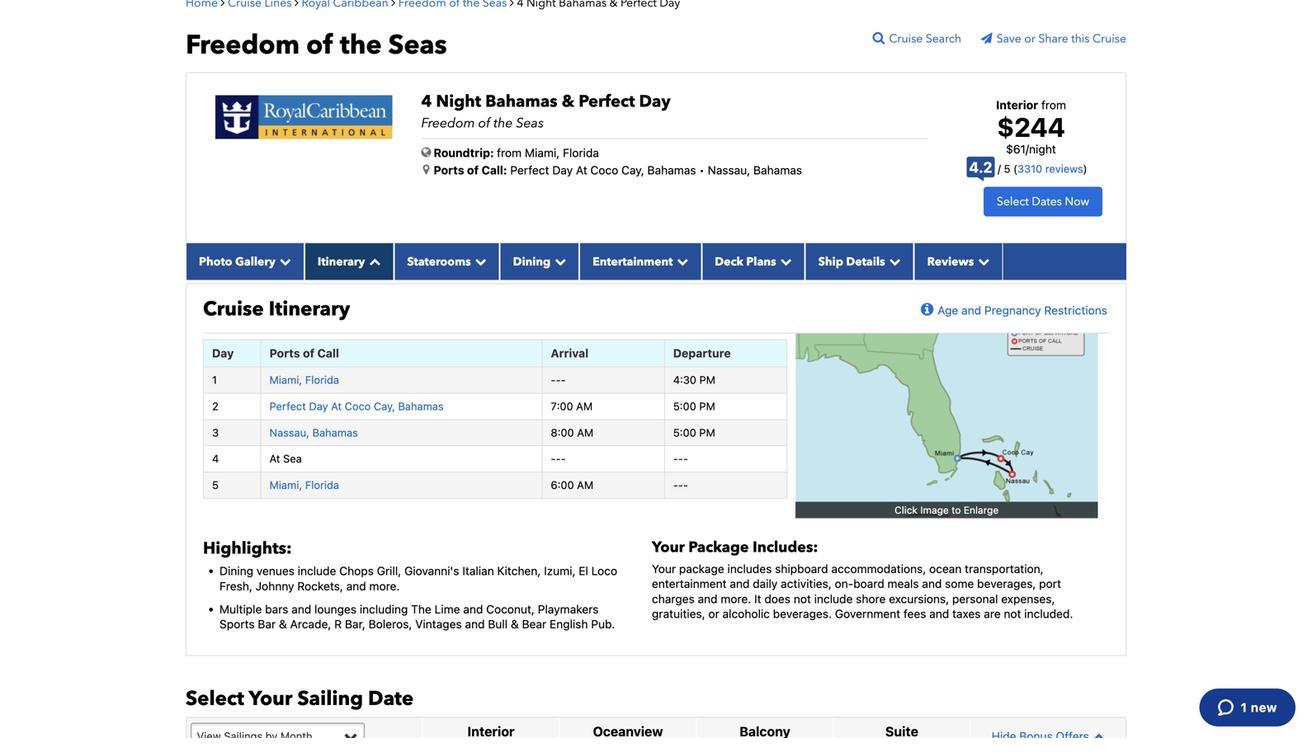 Task type: locate. For each thing, give the bounding box(es) containing it.
am right "6:00"
[[577, 479, 594, 492]]

8:00 am
[[551, 427, 594, 439]]

chevron down image left the reviews
[[886, 256, 901, 267]]

1 horizontal spatial /
[[1026, 142, 1030, 156]]

at
[[576, 164, 588, 177], [331, 400, 342, 413], [270, 453, 280, 465]]

1 horizontal spatial angle right image
[[295, 0, 299, 8]]

florida down "nassau, bahamas" link
[[305, 479, 339, 492]]

2 vertical spatial florida
[[305, 479, 339, 492]]

miami, florida link down ports of call
[[270, 374, 339, 386]]

2 5:00 from the top
[[673, 427, 697, 439]]

$244
[[997, 112, 1066, 143]]

of
[[306, 27, 333, 63], [479, 114, 491, 133], [467, 164, 479, 177], [303, 347, 315, 360]]

florida down call
[[305, 374, 339, 386]]

chevron down image inside reviews dropdown button
[[974, 256, 990, 267]]

save or share this cruise link
[[981, 31, 1127, 47]]

more. down grill,
[[369, 580, 400, 593]]

nassau, right •
[[708, 164, 751, 177]]

age
[[938, 304, 959, 317]]

chevron up image
[[365, 256, 381, 267]]

more. up the alcoholic
[[721, 593, 752, 606]]

1 miami, florida from the top
[[270, 374, 339, 386]]

staterooms button
[[394, 243, 500, 280]]

deck
[[715, 254, 744, 270]]

from for $244
[[1042, 98, 1067, 112]]

of down the night
[[479, 114, 491, 133]]

0 vertical spatial dining
[[513, 254, 551, 270]]

3 chevron down image from the left
[[974, 256, 990, 267]]

0 vertical spatial select
[[997, 194, 1029, 210]]

or inside your package includes: your package includes shipboard accommodations, ocean transportation, entertainment and daily activities, on-board meals and some beverages, port charges and more. it does not include shore excursions, personal expenses, gratuities, or alcoholic beverages. government fees and taxes are not included.
[[709, 608, 720, 621]]

0 horizontal spatial more.
[[369, 580, 400, 593]]

/ left (
[[998, 163, 1001, 175]]

miami, florida for 5
[[270, 479, 339, 492]]

dining venues include chops grill, giovanni's italian kitchen, izumi, el loco fresh, johnny rockets, and more.
[[220, 565, 618, 593]]

your up package
[[652, 538, 685, 558]]

not up beverages.
[[794, 593, 811, 606]]

0 horizontal spatial 4
[[212, 453, 219, 465]]

1 5:00 pm from the top
[[673, 400, 716, 413]]

4 chevron down image from the left
[[777, 256, 792, 267]]

0 horizontal spatial coco
[[345, 400, 371, 413]]

2 vertical spatial pm
[[700, 427, 716, 439]]

& down the coconut,
[[511, 618, 519, 632]]

or right save
[[1025, 31, 1036, 47]]

gratuities,
[[652, 608, 706, 621]]

---
[[551, 374, 566, 386], [551, 453, 566, 465], [673, 453, 688, 465], [673, 479, 688, 492]]

1
[[212, 374, 217, 386]]

dining inside 'dropdown button'
[[513, 254, 551, 270]]

0 horizontal spatial select
[[186, 686, 244, 713]]

chevron down image inside photo gallery dropdown button
[[276, 256, 291, 267]]

0 horizontal spatial angle right image
[[221, 0, 225, 8]]

date
[[368, 686, 414, 713]]

0 vertical spatial not
[[794, 593, 811, 606]]

dining for dining
[[513, 254, 551, 270]]

from up call:
[[497, 146, 522, 160]]

chevron down image inside deck plans dropdown button
[[777, 256, 792, 267]]

dining for dining venues include chops grill, giovanni's italian kitchen, izumi, el loco fresh, johnny rockets, and more.
[[220, 565, 254, 578]]

itinerary up ports of call
[[269, 296, 350, 323]]

from for miami,
[[497, 146, 522, 160]]

1 5:00 from the top
[[673, 400, 697, 413]]

1 horizontal spatial from
[[1042, 98, 1067, 112]]

seas up the night
[[388, 27, 447, 63]]

johnny
[[256, 580, 294, 593]]

chevron down image left dining 'dropdown button'
[[471, 256, 487, 267]]

0 vertical spatial perfect
[[579, 90, 635, 113]]

1 horizontal spatial more.
[[721, 593, 752, 606]]

angle right image
[[392, 0, 396, 8], [510, 0, 514, 8]]

1 vertical spatial at
[[331, 400, 342, 413]]

2 5:00 pm from the top
[[673, 427, 716, 439]]

cruise for cruise itinerary
[[203, 296, 264, 323]]

0 horizontal spatial from
[[497, 146, 522, 160]]

1 vertical spatial dining
[[220, 565, 254, 578]]

•
[[700, 164, 705, 177]]

0 vertical spatial from
[[1042, 98, 1067, 112]]

perfect
[[579, 90, 635, 113], [511, 164, 549, 177], [270, 400, 306, 413]]

vintages
[[415, 618, 462, 632]]

nassau,
[[708, 164, 751, 177], [270, 427, 310, 439]]

2 miami, florida link from the top
[[270, 479, 339, 492]]

0 vertical spatial seas
[[388, 27, 447, 63]]

at up "nassau, bahamas" link
[[331, 400, 342, 413]]

0 vertical spatial 5:00
[[673, 400, 697, 413]]

0 vertical spatial am
[[576, 400, 593, 413]]

day up "1"
[[212, 347, 234, 360]]

7:00 am
[[551, 400, 593, 413]]

0 vertical spatial /
[[1026, 142, 1030, 156]]

0 vertical spatial pm
[[700, 374, 716, 386]]

more. inside the dining venues include chops grill, giovanni's italian kitchen, izumi, el loco fresh, johnny rockets, and more.
[[369, 580, 400, 593]]

expenses,
[[1002, 593, 1056, 606]]

freedom of the seas main content
[[178, 0, 1135, 739]]

0 vertical spatial ports
[[434, 164, 464, 177]]

and down chops
[[346, 580, 366, 593]]

0 horizontal spatial angle right image
[[392, 0, 396, 8]]

daily
[[753, 578, 778, 591]]

of for call:
[[467, 164, 479, 177]]

freedom
[[186, 27, 300, 63], [421, 114, 475, 133]]

1 horizontal spatial 5
[[1004, 163, 1011, 175]]

select down (
[[997, 194, 1029, 210]]

miami, down ports of call
[[270, 374, 302, 386]]

0 vertical spatial 5:00 pm
[[673, 400, 716, 413]]

charges
[[652, 593, 695, 606]]

coco
[[591, 164, 619, 177], [345, 400, 371, 413]]

your up "entertainment"
[[652, 563, 676, 576]]

chevron down image left entertainment
[[551, 256, 567, 267]]

of for call
[[303, 347, 315, 360]]

2 pm from the top
[[700, 400, 716, 413]]

includes:
[[753, 538, 818, 558]]

seas up "roundtrip: from miami, florida"
[[516, 114, 544, 133]]

include up rockets,
[[298, 565, 336, 578]]

ship
[[819, 254, 844, 270]]

0 vertical spatial itinerary
[[318, 254, 365, 270]]

3 chevron down image from the left
[[673, 256, 689, 267]]

miami,
[[525, 146, 560, 160], [270, 374, 302, 386], [270, 479, 302, 492]]

day inside 4 night bahamas & perfect day freedom of the seas
[[639, 90, 671, 113]]

1 vertical spatial miami,
[[270, 374, 302, 386]]

bahamas
[[486, 90, 558, 113], [648, 164, 696, 177], [754, 164, 803, 177], [398, 400, 444, 413], [312, 427, 358, 439]]

/ inside 4.2 / 5 ( 3310 reviews )
[[998, 163, 1001, 175]]

of inside 4 night bahamas & perfect day freedom of the seas
[[479, 114, 491, 133]]

miami, florida down ports of call
[[270, 374, 339, 386]]

5
[[1004, 163, 1011, 175], [212, 479, 219, 492]]

am right 7:00
[[576, 400, 593, 413]]

3310
[[1018, 163, 1043, 175]]

1 vertical spatial from
[[497, 146, 522, 160]]

cruise down photo gallery
[[203, 296, 264, 323]]

government
[[835, 608, 901, 621]]

1 vertical spatial not
[[1004, 608, 1022, 621]]

dining inside the dining venues include chops grill, giovanni's italian kitchen, izumi, el loco fresh, johnny rockets, and more.
[[220, 565, 254, 578]]

7:00
[[551, 400, 573, 413]]

1 vertical spatial include
[[815, 593, 853, 606]]

ports down day-by-day itinerary:
[[270, 347, 300, 360]]

ports of call: perfect day at coco cay, bahamas • nassau, bahamas
[[434, 164, 803, 177]]

bahamas inside 4 night bahamas & perfect day freedom of the seas
[[486, 90, 558, 113]]

2 chevron down image from the left
[[551, 256, 567, 267]]

miami, florida link down sea
[[270, 479, 339, 492]]

include down on-
[[815, 593, 853, 606]]

0 vertical spatial at
[[576, 164, 588, 177]]

deck plans button
[[702, 243, 805, 280]]

lime
[[435, 603, 460, 617]]

miami, down at sea in the left of the page
[[270, 479, 302, 492]]

1 vertical spatial /
[[998, 163, 1001, 175]]

or left the alcoholic
[[709, 608, 720, 621]]

perfect day at coco cay, bahamas link
[[270, 400, 444, 413]]

0 vertical spatial 5
[[1004, 163, 1011, 175]]

ports
[[434, 164, 464, 177], [270, 347, 300, 360]]

perfect up "nassau, bahamas" link
[[270, 400, 306, 413]]

4 down 3
[[212, 453, 219, 465]]

at left sea
[[270, 453, 280, 465]]

chevron down image inside entertainment dropdown button
[[673, 256, 689, 267]]

english
[[550, 618, 588, 632]]

0 horizontal spatial the
[[340, 27, 382, 63]]

select your sailing date
[[186, 686, 414, 713]]

chevron down image for deck plans
[[777, 256, 792, 267]]

details
[[847, 254, 886, 270]]

3 pm from the top
[[700, 427, 716, 439]]

1 vertical spatial miami, florida
[[270, 479, 339, 492]]

multiple
[[220, 603, 262, 617]]

1 vertical spatial 5:00
[[673, 427, 697, 439]]

0 vertical spatial cay,
[[622, 164, 645, 177]]

chevron down image inside dining 'dropdown button'
[[551, 256, 567, 267]]

ports for ports of call: perfect day at coco cay, bahamas • nassau, bahamas
[[434, 164, 464, 177]]

& up "roundtrip: from miami, florida"
[[562, 90, 575, 113]]

1 vertical spatial coco
[[345, 400, 371, 413]]

0 horizontal spatial cay,
[[374, 400, 395, 413]]

select down "sports"
[[186, 686, 244, 713]]

0 horizontal spatial include
[[298, 565, 336, 578]]

r
[[335, 618, 342, 632]]

5 down 3
[[212, 479, 219, 492]]

nassau, bahamas link
[[270, 427, 358, 439]]

2 miami, florida from the top
[[270, 479, 339, 492]]

0 vertical spatial coco
[[591, 164, 619, 177]]

pm for 8:00 am
[[700, 427, 716, 439]]

1 vertical spatial am
[[577, 427, 594, 439]]

entertainment
[[593, 254, 673, 270]]

4:30
[[673, 374, 697, 386]]

angle right image
[[221, 0, 225, 8], [295, 0, 299, 8]]

1 vertical spatial 5:00 pm
[[673, 427, 716, 439]]

0 vertical spatial miami, florida
[[270, 374, 339, 386]]

kitchen,
[[497, 565, 541, 578]]

1 vertical spatial the
[[494, 114, 513, 133]]

4:30 pm
[[673, 374, 716, 386]]

day
[[639, 90, 671, 113], [553, 164, 573, 177], [266, 313, 297, 336], [212, 347, 234, 360], [309, 400, 328, 413]]

miami, florida for 1
[[270, 374, 339, 386]]

5 left (
[[1004, 163, 1011, 175]]

1 chevron down image from the left
[[276, 256, 291, 267]]

itinerary up itinerary:
[[318, 254, 365, 270]]

chops
[[339, 565, 374, 578]]

1 horizontal spatial select
[[997, 194, 1029, 210]]

1 horizontal spatial not
[[1004, 608, 1022, 621]]

2 horizontal spatial chevron down image
[[974, 256, 990, 267]]

1 horizontal spatial dining
[[513, 254, 551, 270]]

1 miami, florida link from the top
[[270, 374, 339, 386]]

ship details
[[819, 254, 886, 270]]

this
[[1072, 31, 1090, 47]]

2 horizontal spatial perfect
[[579, 90, 635, 113]]

entertainment button
[[580, 243, 702, 280]]

arcade,
[[290, 618, 331, 632]]

am for 6:00 am
[[577, 479, 594, 492]]

4 for 4
[[212, 453, 219, 465]]

reviews button
[[914, 243, 1003, 280]]

info circle image
[[916, 302, 938, 319]]

select for select          dates now
[[997, 194, 1029, 210]]

5:00 pm for 7:00 am
[[673, 400, 716, 413]]

2 horizontal spatial &
[[562, 90, 575, 113]]

1 angle right image from the left
[[392, 0, 396, 8]]

8:00
[[551, 427, 574, 439]]

pregnancy
[[985, 304, 1042, 317]]

chevron down image
[[471, 256, 487, 267], [886, 256, 901, 267], [974, 256, 990, 267]]

florida up ports of call: perfect day at coco cay, bahamas • nassau, bahamas
[[563, 146, 599, 160]]

0 horizontal spatial perfect
[[270, 400, 306, 413]]

of down roundtrip:
[[467, 164, 479, 177]]

0 horizontal spatial not
[[794, 593, 811, 606]]

4 left the night
[[421, 90, 432, 113]]

ports right the map marker icon in the left of the page
[[434, 164, 464, 177]]

day up "nassau, bahamas" link
[[309, 400, 328, 413]]

chevron down image up 'cruise itinerary'
[[276, 256, 291, 267]]

2 chevron down image from the left
[[886, 256, 901, 267]]

& right bar
[[279, 618, 287, 632]]

1 horizontal spatial cruise
[[889, 31, 923, 47]]

chevron down image up age and pregnancy restrictions link
[[974, 256, 990, 267]]

chevron down image for photo gallery
[[276, 256, 291, 267]]

paper plane image
[[981, 33, 997, 44]]

of up royal caribbean image
[[306, 27, 333, 63]]

and up excursions,
[[922, 578, 942, 591]]

0 horizontal spatial /
[[998, 163, 1001, 175]]

from right interior
[[1042, 98, 1067, 112]]

0 horizontal spatial at
[[270, 453, 280, 465]]

1 vertical spatial freedom
[[421, 114, 475, 133]]

/ up 4.2 / 5 ( 3310 reviews )
[[1026, 142, 1030, 156]]

1 angle right image from the left
[[221, 0, 225, 8]]

pm for 7:00 am
[[700, 400, 716, 413]]

day up ports of call: perfect day at coco cay, bahamas • nassau, bahamas
[[639, 90, 671, 113]]

map marker image
[[423, 164, 430, 175]]

2 vertical spatial miami,
[[270, 479, 302, 492]]

1 horizontal spatial freedom
[[421, 114, 475, 133]]

1 chevron down image from the left
[[471, 256, 487, 267]]

izumi,
[[544, 565, 576, 578]]

1 vertical spatial or
[[709, 608, 720, 621]]

perfect up ports of call: perfect day at coco cay, bahamas • nassau, bahamas
[[579, 90, 635, 113]]

more.
[[369, 580, 400, 593], [721, 593, 752, 606]]

0 vertical spatial freedom
[[186, 27, 300, 63]]

2 vertical spatial at
[[270, 453, 280, 465]]

0 horizontal spatial ports
[[270, 347, 300, 360]]

highlights:
[[203, 538, 292, 561]]

1 horizontal spatial ports
[[434, 164, 464, 177]]

/
[[1026, 142, 1030, 156], [998, 163, 1001, 175]]

1 vertical spatial seas
[[516, 114, 544, 133]]

perfect down "roundtrip: from miami, florida"
[[511, 164, 549, 177]]

of left call
[[303, 347, 315, 360]]

am for 7:00 am
[[576, 400, 593, 413]]

day down "roundtrip: from miami, florida"
[[553, 164, 573, 177]]

chevron down image inside staterooms dropdown button
[[471, 256, 487, 267]]

select          dates now
[[997, 194, 1090, 210]]

am right 8:00
[[577, 427, 594, 439]]

from inside interior from $244 $61 / night
[[1042, 98, 1067, 112]]

2 vertical spatial am
[[577, 479, 594, 492]]

chevron down image
[[276, 256, 291, 267], [551, 256, 567, 267], [673, 256, 689, 267], [777, 256, 792, 267]]

miami, florida down sea
[[270, 479, 339, 492]]

select          dates now link
[[984, 187, 1103, 217]]

1 vertical spatial itinerary
[[269, 296, 350, 323]]

5:00 for 7:00 am
[[673, 400, 697, 413]]

0 vertical spatial miami, florida link
[[270, 374, 339, 386]]

and right age
[[962, 304, 982, 317]]

1 vertical spatial perfect
[[511, 164, 549, 177]]

miami, florida link for 5
[[270, 479, 339, 492]]

0 horizontal spatial &
[[279, 618, 287, 632]]

the
[[411, 603, 432, 617]]

5:00
[[673, 400, 697, 413], [673, 427, 697, 439]]

1 vertical spatial 5
[[212, 479, 219, 492]]

1 horizontal spatial 4
[[421, 90, 432, 113]]

your left sailing
[[249, 686, 293, 713]]

0 horizontal spatial dining
[[220, 565, 254, 578]]

0 horizontal spatial chevron down image
[[471, 256, 487, 267]]

deck plans
[[715, 254, 777, 270]]

4 inside 4 night bahamas & perfect day freedom of the seas
[[421, 90, 432, 113]]

chevron down image inside ship details dropdown button
[[886, 256, 901, 267]]

cruise right this
[[1093, 31, 1127, 47]]

cruise
[[889, 31, 923, 47], [1093, 31, 1127, 47], [203, 296, 264, 323]]

loco
[[592, 565, 618, 578]]

miami, florida
[[270, 374, 339, 386], [270, 479, 339, 492]]

globe image
[[421, 147, 431, 158]]

miami, down 4 night bahamas & perfect day freedom of the seas
[[525, 146, 560, 160]]

cruise left 'search'
[[889, 31, 923, 47]]

1 horizontal spatial seas
[[516, 114, 544, 133]]

transportation,
[[965, 563, 1044, 576]]

1 vertical spatial ports
[[270, 347, 300, 360]]

1 vertical spatial 4
[[212, 453, 219, 465]]

day up ports of call
[[266, 313, 297, 336]]

now
[[1065, 194, 1090, 210]]

chevron down image left deck
[[673, 256, 689, 267]]

at down "roundtrip: from miami, florida"
[[576, 164, 588, 177]]

0 vertical spatial include
[[298, 565, 336, 578]]

3
[[212, 427, 219, 439]]

4 for 4 night bahamas & perfect day freedom of the seas
[[421, 90, 432, 113]]

not right are
[[1004, 608, 1022, 621]]

1 horizontal spatial coco
[[591, 164, 619, 177]]

0 horizontal spatial nassau,
[[270, 427, 310, 439]]

chevron down image left ship
[[777, 256, 792, 267]]

0 vertical spatial miami,
[[525, 146, 560, 160]]

rockets,
[[297, 580, 343, 593]]

/ inside interior from $244 $61 / night
[[1026, 142, 1030, 156]]

0 vertical spatial your
[[652, 538, 685, 558]]

coconut,
[[486, 603, 535, 617]]

florida for 5
[[305, 479, 339, 492]]

your
[[652, 538, 685, 558], [652, 563, 676, 576], [249, 686, 293, 713]]

cruise itinerary map image
[[796, 316, 1098, 517]]

1 horizontal spatial chevron down image
[[886, 256, 901, 267]]

0 horizontal spatial cruise
[[203, 296, 264, 323]]

bull
[[488, 618, 508, 632]]

nassau, up sea
[[270, 427, 310, 439]]

1 horizontal spatial the
[[494, 114, 513, 133]]



Task type: describe. For each thing, give the bounding box(es) containing it.
entertainment
[[652, 578, 727, 591]]

4.2 / 5 ( 3310 reviews )
[[970, 159, 1088, 176]]

excursions,
[[889, 593, 950, 606]]

2
[[212, 400, 219, 413]]

and left bull
[[465, 618, 485, 632]]

grill,
[[377, 565, 401, 578]]

2 angle right image from the left
[[295, 0, 299, 8]]

day-
[[203, 313, 240, 336]]

1 pm from the top
[[700, 374, 716, 386]]

by-
[[240, 313, 266, 336]]

freedom inside 4 night bahamas & perfect day freedom of the seas
[[421, 114, 475, 133]]

1 horizontal spatial nassau,
[[708, 164, 751, 177]]

bear
[[522, 618, 547, 632]]

some
[[945, 578, 974, 591]]

interior from $244 $61 / night
[[997, 98, 1067, 156]]

package
[[689, 538, 749, 558]]

and inside the dining venues include chops grill, giovanni's italian kitchen, izumi, el loco fresh, johnny rockets, and more.
[[346, 580, 366, 593]]

el
[[579, 565, 589, 578]]

include inside the dining venues include chops grill, giovanni's italian kitchen, izumi, el loco fresh, johnny rockets, and more.
[[298, 565, 336, 578]]

1 horizontal spatial at
[[331, 400, 342, 413]]

multiple bars and lounges including the lime and coconut, playmakers sports bar & arcade, r bar, boleros, vintages and bull & bear english pub.
[[220, 603, 615, 632]]

accommodations,
[[832, 563, 927, 576]]

on-
[[835, 578, 854, 591]]

reviews
[[1046, 163, 1084, 175]]

4 night bahamas & perfect day freedom of the seas
[[421, 90, 671, 133]]

personal
[[953, 593, 999, 606]]

0 horizontal spatial freedom
[[186, 27, 300, 63]]

2 vertical spatial perfect
[[270, 400, 306, 413]]

and up arcade,
[[292, 603, 311, 617]]

departure
[[673, 347, 731, 360]]

save
[[997, 31, 1022, 47]]

& inside 4 night bahamas & perfect day freedom of the seas
[[562, 90, 575, 113]]

chevron down image for dining
[[551, 256, 567, 267]]

1 vertical spatial cay,
[[374, 400, 395, 413]]

beverages,
[[978, 578, 1037, 591]]

meals
[[888, 578, 919, 591]]

1 horizontal spatial perfect
[[511, 164, 549, 177]]

at sea
[[270, 453, 302, 465]]

1 horizontal spatial or
[[1025, 31, 1036, 47]]

search image
[[873, 32, 889, 45]]

and down "entertainment"
[[698, 593, 718, 606]]

chevron down image for reviews
[[974, 256, 990, 267]]

select for select your sailing date
[[186, 686, 244, 713]]

2 horizontal spatial cruise
[[1093, 31, 1127, 47]]

miami, florida link for 1
[[270, 374, 339, 386]]

playmakers
[[538, 603, 599, 617]]

restrictions
[[1045, 304, 1108, 317]]

1 vertical spatial nassau,
[[270, 427, 310, 439]]

taxes
[[953, 608, 981, 621]]

miami, for 5
[[270, 479, 302, 492]]

chevron down image for staterooms
[[471, 256, 487, 267]]

0 vertical spatial florida
[[563, 146, 599, 160]]

it
[[755, 593, 762, 606]]

chevron up image
[[1090, 731, 1105, 739]]

age and pregnancy restrictions link
[[916, 302, 1108, 319]]

age and pregnancy restrictions
[[938, 304, 1108, 317]]

5 inside 4.2 / 5 ( 3310 reviews )
[[1004, 163, 1011, 175]]

florida for 1
[[305, 374, 339, 386]]

pub.
[[591, 618, 615, 632]]

1 horizontal spatial cay,
[[622, 164, 645, 177]]

bar,
[[345, 618, 366, 632]]

beverages.
[[773, 608, 832, 621]]

1 horizontal spatial &
[[511, 618, 519, 632]]

bars
[[265, 603, 288, 617]]

fees
[[904, 608, 927, 621]]

ports for ports of call
[[270, 347, 300, 360]]

am for 8:00 am
[[577, 427, 594, 439]]

day-by-day itinerary:
[[203, 313, 375, 336]]

3310 reviews link
[[1018, 163, 1084, 175]]

ports of call
[[270, 347, 339, 360]]

sea
[[283, 453, 302, 465]]

bar
[[258, 618, 276, 632]]

seas inside 4 night bahamas & perfect day freedom of the seas
[[516, 114, 544, 133]]

sailing
[[298, 686, 363, 713]]

dates
[[1032, 194, 1062, 210]]

search
[[926, 31, 962, 47]]

perfect day at coco cay, bahamas
[[270, 400, 444, 413]]

and down includes
[[730, 578, 750, 591]]

port
[[1040, 578, 1062, 591]]

itinerary:
[[301, 313, 375, 336]]

boleros,
[[369, 618, 412, 632]]

shore
[[856, 593, 886, 606]]

nassau, bahamas
[[270, 427, 358, 439]]

6:00 am
[[551, 479, 594, 492]]

package
[[679, 563, 725, 576]]

photo gallery button
[[186, 243, 305, 280]]

5:00 for 8:00 am
[[673, 427, 697, 439]]

chevron down image for ship details
[[886, 256, 901, 267]]

6:00
[[551, 479, 574, 492]]

interior
[[997, 98, 1039, 112]]

and inside age and pregnancy restrictions link
[[962, 304, 982, 317]]

fresh,
[[220, 580, 253, 593]]

miami, for 1
[[270, 374, 302, 386]]

night
[[436, 90, 481, 113]]

0 horizontal spatial seas
[[388, 27, 447, 63]]

venues
[[257, 565, 295, 578]]

ship details button
[[805, 243, 914, 280]]

itinerary inside dropdown button
[[318, 254, 365, 270]]

chevron down image for entertainment
[[673, 256, 689, 267]]

cruise for cruise search
[[889, 31, 923, 47]]

are
[[984, 608, 1001, 621]]

plans
[[747, 254, 777, 270]]

$61
[[1007, 142, 1026, 156]]

5:00 pm for 8:00 am
[[673, 427, 716, 439]]

shipboard
[[775, 563, 829, 576]]

of for the
[[306, 27, 333, 63]]

include inside your package includes: your package includes shipboard accommodations, ocean transportation, entertainment and daily activities, on-board meals and some beverages, port charges and more. it does not include shore excursions, personal expenses, gratuities, or alcoholic beverages. government fees and taxes are not included.
[[815, 593, 853, 606]]

dining button
[[500, 243, 580, 280]]

save or share this cruise
[[997, 31, 1127, 47]]

share
[[1039, 31, 1069, 47]]

2 horizontal spatial at
[[576, 164, 588, 177]]

activities,
[[781, 578, 832, 591]]

more. inside your package includes: your package includes shipboard accommodations, ocean transportation, entertainment and daily activities, on-board meals and some beverages, port charges and more. it does not include shore excursions, personal expenses, gratuities, or alcoholic beverages. government fees and taxes are not included.
[[721, 593, 752, 606]]

includes
[[728, 563, 772, 576]]

royal caribbean image
[[215, 95, 393, 139]]

the inside 4 night bahamas & perfect day freedom of the seas
[[494, 114, 513, 133]]

4.2
[[970, 159, 993, 176]]

0 horizontal spatial 5
[[212, 479, 219, 492]]

2 angle right image from the left
[[510, 0, 514, 8]]

italian
[[463, 565, 494, 578]]

1 vertical spatial your
[[652, 563, 676, 576]]

roundtrip: from miami, florida
[[434, 146, 599, 160]]

call
[[318, 347, 339, 360]]

staterooms
[[407, 254, 471, 270]]

does
[[765, 593, 791, 606]]

and right lime
[[463, 603, 483, 617]]

2 vertical spatial your
[[249, 686, 293, 713]]

included.
[[1025, 608, 1074, 621]]

photo gallery
[[199, 254, 276, 270]]

perfect inside 4 night bahamas & perfect day freedom of the seas
[[579, 90, 635, 113]]

and right fees
[[930, 608, 950, 621]]



Task type: vqa. For each thing, say whether or not it's contained in the screenshot.
Exclusive in EXCLUSIVE BONUS: UP TO $200 TO SPEND ON BOARD DOUBLE BONUS: UP TO $2,000 TO SPEND ON BOARD EXCLUSIVE: GRATUITIES INCLUDED FOR 2 NO INTEREST OR APPROVAL: BOOK WITH NO CRUISE PAYMENT DUE TODAY SAVE UP TO $150 INSTANTLY! CALL AND MENTION: CRUISEFIRST
no



